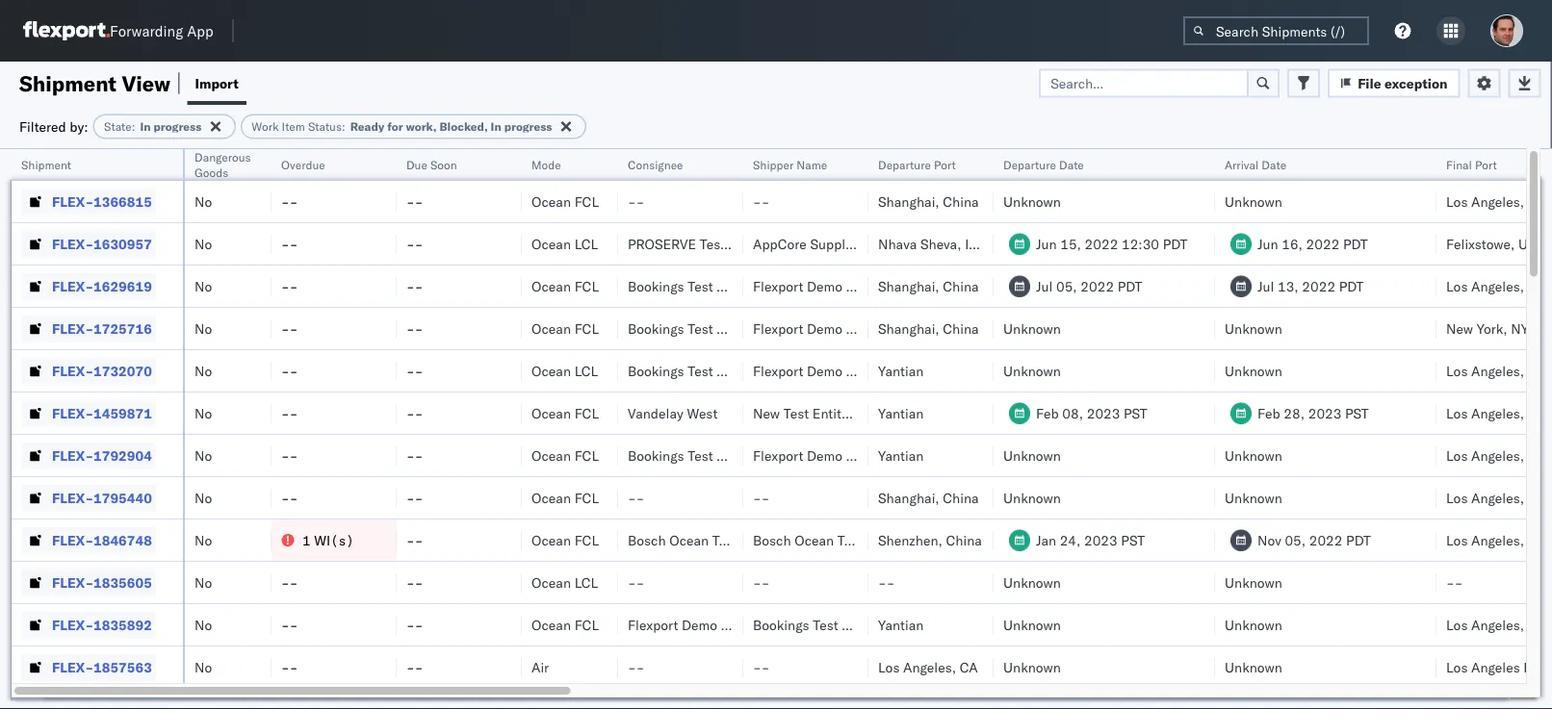 Task type: describe. For each thing, give the bounding box(es) containing it.
resize handle column header for departure date
[[1192, 149, 1215, 710]]

1 : from the left
[[132, 119, 135, 134]]

goods
[[195, 165, 228, 180]]

los angeles, ca for 1732070
[[1446, 363, 1546, 379]]

demo for 1792904
[[807, 447, 843, 464]]

1732070
[[93, 363, 152, 379]]

flex-1459871 button
[[21, 400, 156, 427]]

no for flex-1459871
[[195, 405, 212, 422]]

1 bosch from the left
[[628, 532, 666, 549]]

08,
[[1063, 405, 1083, 422]]

dangerous
[[195, 150, 251, 164]]

vandelay west
[[628, 405, 718, 422]]

flex-1629619 button
[[21, 273, 156, 300]]

shipper for flex-1629619
[[846, 278, 894, 295]]

feb for feb 28, 2023 pst
[[1258, 405, 1281, 422]]

los angeles, ca for 1366815
[[1446, 193, 1546, 210]]

filtered
[[19, 118, 66, 135]]

sheva,
[[921, 235, 962, 252]]

bookings test consignee for flex-1629619
[[628, 278, 781, 295]]

1835605
[[93, 574, 152, 591]]

05, for nov
[[1285, 532, 1306, 549]]

los angeles intern
[[1446, 659, 1552, 676]]

overdue
[[281, 157, 325, 172]]

flex-1835892 button
[[21, 612, 156, 639]]

flex-1835605 button
[[21, 570, 156, 597]]

item
[[282, 119, 305, 134]]

forwarding
[[110, 22, 183, 40]]

angeles, for flex-1459871
[[1472, 405, 1525, 422]]

departure date button
[[994, 153, 1196, 172]]

nhava sheva, india
[[878, 235, 996, 252]]

ca for flex-1459871
[[1528, 405, 1546, 422]]

wi(s)
[[314, 532, 354, 549]]

flex- for 1459871
[[52, 405, 93, 422]]

feb 08, 2023 pst
[[1036, 405, 1148, 422]]

no for flex-1795440
[[195, 490, 212, 507]]

shipper for flex-1725716
[[846, 320, 894, 337]]

resize handle column header for dangerous goods
[[248, 149, 272, 710]]

lcl for proserve
[[575, 235, 598, 252]]

india
[[965, 235, 996, 252]]

fcl for flex-1366815
[[575, 193, 599, 210]]

state : in progress
[[104, 119, 202, 134]]

app
[[187, 22, 213, 40]]

1725716
[[93, 320, 152, 337]]

flexport demo shipper co. for 1732070
[[753, 363, 916, 379]]

china for flex-1846748
[[946, 532, 982, 549]]

flex-1366815 button
[[21, 188, 156, 215]]

ocean for 1846748
[[532, 532, 571, 549]]

filtered by:
[[19, 118, 88, 135]]

consignee for flex-1725716
[[717, 320, 781, 337]]

consignee for flex-1792904
[[717, 447, 781, 464]]

flex-1732070 button
[[21, 358, 156, 385]]

flex-1857563
[[52, 659, 152, 676]]

consignee for flex-1732070
[[717, 363, 781, 379]]

flexport demo shipper co. for 1792904
[[753, 447, 916, 464]]

shanghai, for flex-1795440
[[878, 490, 940, 507]]

angeles, for flex-1732070
[[1472, 363, 1525, 379]]

china for flex-1629619
[[943, 278, 979, 295]]

final
[[1446, 157, 1472, 172]]

ny
[[1511, 320, 1529, 337]]

due soon
[[406, 157, 457, 172]]

new york, ny / n
[[1446, 320, 1552, 337]]

for
[[387, 119, 403, 134]]

flex-1630957 button
[[21, 231, 156, 258]]

2 bosch ocean test from the left
[[753, 532, 863, 549]]

2 bosch from the left
[[753, 532, 791, 549]]

no for flex-1857563
[[195, 659, 212, 676]]

new for new york, ny / n
[[1446, 320, 1474, 337]]

departure date
[[1003, 157, 1084, 172]]

jul 05, 2022 pdt
[[1036, 278, 1143, 295]]

shanghai, china for flex-1795440
[[878, 490, 979, 507]]

final port
[[1446, 157, 1497, 172]]

no for flex-1630957
[[195, 235, 212, 252]]

2 in from the left
[[491, 119, 501, 134]]

flex-1629619
[[52, 278, 152, 295]]

ca for flex-1366815
[[1528, 193, 1546, 210]]

flex-1792904
[[52, 447, 152, 464]]

2 : from the left
[[342, 119, 345, 134]]

flex-1795440 button
[[21, 485, 156, 512]]

ready
[[350, 119, 384, 134]]

ocean fcl for flex-1795440
[[532, 490, 599, 507]]

2
[[852, 405, 860, 422]]

fcl for flex-1629619
[[575, 278, 599, 295]]

appcore supply ltd
[[753, 235, 875, 252]]

1 bosch ocean test from the left
[[628, 532, 738, 549]]

united
[[1519, 235, 1552, 252]]

los for flex-1857563
[[1446, 659, 1468, 676]]

pdt down 12:30
[[1118, 278, 1143, 295]]

16,
[[1282, 235, 1303, 252]]

los angeles, ca for 1846748
[[1446, 532, 1546, 549]]

pdt for 12:30
[[1343, 235, 1368, 252]]

shanghai, china for flex-1725716
[[878, 320, 979, 337]]

no for flex-1835605
[[195, 574, 212, 591]]

fcl for flex-1725716
[[575, 320, 599, 337]]

1629619
[[93, 278, 152, 295]]

departure port button
[[869, 153, 975, 172]]

2 progress from the left
[[504, 119, 552, 134]]

co. for 1732070
[[897, 363, 916, 379]]

n
[[1545, 320, 1552, 337]]

final port button
[[1437, 153, 1543, 172]]

shipper name
[[753, 157, 827, 172]]

name
[[797, 157, 827, 172]]

flex-1366815
[[52, 193, 152, 210]]

consignee for flex-1629619
[[717, 278, 781, 295]]

bookings test consignee for flex-1725716
[[628, 320, 781, 337]]

flex-1725716 button
[[21, 315, 156, 342]]

flex-1732070
[[52, 363, 152, 379]]

los angeles, ca for 1835892
[[1446, 617, 1546, 634]]

shipper for flex-1792904
[[846, 447, 894, 464]]

pdt right 12:30
[[1163, 235, 1188, 252]]

24,
[[1060, 532, 1081, 549]]

nhava
[[878, 235, 917, 252]]

mode button
[[522, 153, 599, 172]]

proserve test account
[[628, 235, 780, 252]]

2023 for 24,
[[1084, 532, 1118, 549]]

flex-1835605
[[52, 574, 152, 591]]

date for departure date
[[1059, 157, 1084, 172]]

pdt for pdt
[[1339, 278, 1364, 295]]

ocean fcl for flex-1459871
[[532, 405, 599, 422]]

due
[[406, 157, 427, 172]]

fcl for flex-1792904
[[575, 447, 599, 464]]

nov 05, 2022 pdt
[[1258, 532, 1371, 549]]

resize handle column header for consignee
[[720, 149, 743, 710]]

flex-1835892
[[52, 617, 152, 634]]

flex-1857563 button
[[21, 654, 156, 681]]

yantian for flex-1792904
[[878, 447, 924, 464]]

resize handle column header for arrival date
[[1414, 149, 1437, 710]]

jan
[[1036, 532, 1056, 549]]

angeles, for flex-1792904
[[1472, 447, 1525, 464]]

ocean for 1629619
[[532, 278, 571, 295]]

los for flex-1835892
[[1446, 617, 1468, 634]]

flex- for 1725716
[[52, 320, 93, 337]]

demo for 1629619
[[807, 278, 843, 295]]

bookings for flex-1792904
[[628, 447, 684, 464]]

blocked,
[[440, 119, 488, 134]]

ocean lcl for -
[[532, 574, 598, 591]]

fcl for flex-1846748
[[575, 532, 599, 549]]

flex-1792904 button
[[21, 443, 156, 469]]

jun for jun 16, 2022 pdt
[[1258, 235, 1279, 252]]

1792904
[[93, 447, 152, 464]]

ca for flex-1792904
[[1528, 447, 1546, 464]]

1 wi(s)
[[302, 532, 354, 549]]

ocean for 1630957
[[532, 235, 571, 252]]

1366815
[[93, 193, 152, 210]]

flexport for 1732070
[[753, 363, 803, 379]]

new test entity 2
[[753, 405, 860, 422]]

china for flex-1366815
[[943, 193, 979, 210]]

flex- for 1835605
[[52, 574, 93, 591]]

flex- for 1629619
[[52, 278, 93, 295]]

shanghai, china for flex-1629619
[[878, 278, 979, 295]]

flex-1795440
[[52, 490, 152, 507]]

1846748
[[93, 532, 152, 549]]

consignee inside button
[[628, 157, 683, 172]]

feb for feb 08, 2023 pst
[[1036, 405, 1059, 422]]

pst for jan 24, 2023 pst
[[1121, 532, 1145, 549]]

flex- for 1857563
[[52, 659, 93, 676]]



Task type: vqa. For each thing, say whether or not it's contained in the screenshot.


Task type: locate. For each thing, give the bounding box(es) containing it.
0 vertical spatial new
[[1446, 320, 1474, 337]]

los for flex-1732070
[[1446, 363, 1468, 379]]

28,
[[1284, 405, 1305, 422]]

flex- for 1792904
[[52, 447, 93, 464]]

1 in from the left
[[140, 119, 151, 134]]

angeles, for flex-1629619
[[1472, 278, 1525, 295]]

departure for departure date
[[1003, 157, 1056, 172]]

5 ocean fcl from the top
[[532, 447, 599, 464]]

los for flex-1459871
[[1446, 405, 1468, 422]]

1 horizontal spatial jun
[[1258, 235, 1279, 252]]

flex- inside "button"
[[52, 659, 93, 676]]

departure inside departure port button
[[878, 157, 931, 172]]

air
[[532, 659, 549, 676]]

: left ready
[[342, 119, 345, 134]]

1630957
[[93, 235, 152, 252]]

port right the final
[[1475, 157, 1497, 172]]

2023 right 28,
[[1308, 405, 1342, 422]]

: down view
[[132, 119, 135, 134]]

pdt right the nov
[[1346, 532, 1371, 549]]

angeles, for flex-1835892
[[1472, 617, 1525, 634]]

2 lcl from the top
[[575, 363, 598, 379]]

jun left 16,
[[1258, 235, 1279, 252]]

05, for jul
[[1056, 278, 1077, 295]]

2 vertical spatial ocean lcl
[[532, 574, 598, 591]]

demo
[[807, 278, 843, 295], [807, 320, 843, 337], [807, 363, 843, 379], [807, 447, 843, 464], [682, 617, 718, 634]]

resize handle column header for shipment
[[160, 149, 183, 710]]

flex- down flex-1795440 button
[[52, 532, 93, 549]]

los
[[1446, 193, 1468, 210], [1446, 278, 1468, 295], [1446, 363, 1468, 379], [1446, 405, 1468, 422], [1446, 447, 1468, 464], [1446, 490, 1468, 507], [1446, 532, 1468, 549], [1446, 617, 1468, 634], [878, 659, 900, 676], [1446, 659, 1468, 676]]

1 port from the left
[[934, 157, 956, 172]]

los angeles, ca for 1459871
[[1446, 405, 1546, 422]]

1 horizontal spatial port
[[1475, 157, 1497, 172]]

ocean for 1725716
[[532, 320, 571, 337]]

1 fcl from the top
[[575, 193, 599, 210]]

1 horizontal spatial :
[[342, 119, 345, 134]]

progress up mode
[[504, 119, 552, 134]]

shipper inside button
[[753, 157, 794, 172]]

los angeles, ca for 1629619
[[1446, 278, 1546, 295]]

8 resize handle column header from the left
[[971, 149, 994, 710]]

shipper
[[753, 157, 794, 172], [846, 278, 894, 295], [846, 320, 894, 337], [846, 363, 894, 379], [846, 447, 894, 464], [721, 617, 768, 634]]

departure port
[[878, 157, 956, 172]]

resize handle column header for departure port
[[971, 149, 994, 710]]

ocean fcl for flex-1725716
[[532, 320, 599, 337]]

flex- down flex-1459871 button
[[52, 447, 93, 464]]

1 feb from the left
[[1036, 405, 1059, 422]]

no for flex-1629619
[[195, 278, 212, 295]]

11 no from the top
[[195, 617, 212, 634]]

2 resize handle column header from the left
[[248, 149, 272, 710]]

3 resize handle column header from the left
[[374, 149, 397, 710]]

3 shanghai, china from the top
[[878, 320, 979, 337]]

los for flex-1795440
[[1446, 490, 1468, 507]]

shipment view
[[19, 70, 170, 96]]

china for flex-1795440
[[943, 490, 979, 507]]

pdt up jul 13, 2022 pdt at top right
[[1343, 235, 1368, 252]]

6 no from the top
[[195, 405, 212, 422]]

flexport for 1629619
[[753, 278, 803, 295]]

1 horizontal spatial in
[[491, 119, 501, 134]]

0 horizontal spatial port
[[934, 157, 956, 172]]

resize handle column header for mode
[[595, 149, 618, 710]]

7 no from the top
[[195, 447, 212, 464]]

jul down jun 15, 2022 12:30 pdt
[[1036, 278, 1053, 295]]

ocean fcl for flex-1629619
[[532, 278, 599, 295]]

file exception button
[[1328, 69, 1460, 98], [1328, 69, 1460, 98]]

date inside button
[[1262, 157, 1287, 172]]

date up 15,
[[1059, 157, 1084, 172]]

3 lcl from the top
[[575, 574, 598, 591]]

in right blocked, at the left of the page
[[491, 119, 501, 134]]

yantian for flex-1732070
[[878, 363, 924, 379]]

soon
[[430, 157, 457, 172]]

4 flex- from the top
[[52, 320, 93, 337]]

china
[[943, 193, 979, 210], [943, 278, 979, 295], [943, 320, 979, 337], [943, 490, 979, 507], [946, 532, 982, 549]]

ca for flex-1732070
[[1528, 363, 1546, 379]]

port
[[934, 157, 956, 172], [1475, 157, 1497, 172]]

2 date from the left
[[1262, 157, 1287, 172]]

ca for flex-1835892
[[1528, 617, 1546, 634]]

mode
[[532, 157, 561, 172]]

2023 right 08,
[[1087, 405, 1120, 422]]

demo for 1725716
[[807, 320, 843, 337]]

ocean for 1835892
[[532, 617, 571, 634]]

jun
[[1036, 235, 1057, 252], [1258, 235, 1279, 252]]

4 shanghai, china from the top
[[878, 490, 979, 507]]

in
[[140, 119, 151, 134], [491, 119, 501, 134]]

1 shanghai, from the top
[[878, 193, 940, 210]]

1 jun from the left
[[1036, 235, 1057, 252]]

ocean lcl for bookings
[[532, 363, 598, 379]]

0 horizontal spatial bosch ocean test
[[628, 532, 738, 549]]

0 horizontal spatial progress
[[154, 119, 202, 134]]

6 flex- from the top
[[52, 405, 93, 422]]

flex- for 1366815
[[52, 193, 93, 210]]

dangerous goods button
[[185, 145, 264, 180]]

0 horizontal spatial :
[[132, 119, 135, 134]]

jul
[[1036, 278, 1053, 295], [1258, 278, 1274, 295]]

1 horizontal spatial bosch
[[753, 532, 791, 549]]

feb left 28,
[[1258, 405, 1281, 422]]

1 jul from the left
[[1036, 278, 1053, 295]]

bookings
[[628, 278, 684, 295], [628, 320, 684, 337], [628, 363, 684, 379], [628, 447, 684, 464], [753, 617, 809, 634]]

0 vertical spatial 05,
[[1056, 278, 1077, 295]]

los for flex-1792904
[[1446, 447, 1468, 464]]

1 vertical spatial ocean lcl
[[532, 363, 598, 379]]

flex-1630957
[[52, 235, 152, 252]]

12:30
[[1122, 235, 1160, 252]]

demo for 1732070
[[807, 363, 843, 379]]

flex- for 1795440
[[52, 490, 93, 507]]

1 yantian from the top
[[878, 363, 924, 379]]

flex- inside button
[[52, 532, 93, 549]]

0 horizontal spatial departure
[[878, 157, 931, 172]]

6 ocean fcl from the top
[[532, 490, 599, 507]]

work,
[[406, 119, 437, 134]]

0 vertical spatial shipment
[[19, 70, 117, 96]]

flex- for 1835892
[[52, 617, 93, 634]]

1 horizontal spatial bosch ocean test
[[753, 532, 863, 549]]

port up the sheva,
[[934, 157, 956, 172]]

1 vertical spatial shipment
[[21, 157, 71, 172]]

3 flex- from the top
[[52, 278, 93, 295]]

flexport demo shipper co. for 1629619
[[753, 278, 916, 295]]

1 vertical spatial lcl
[[575, 363, 598, 379]]

nov
[[1258, 532, 1282, 549]]

1 horizontal spatial jul
[[1258, 278, 1274, 295]]

jan 24, 2023 pst
[[1036, 532, 1145, 549]]

2 shanghai, china from the top
[[878, 278, 979, 295]]

1 ocean fcl from the top
[[532, 193, 599, 210]]

2 no from the top
[[195, 235, 212, 252]]

1835892
[[93, 617, 152, 634]]

bookings test consignee for flex-1732070
[[628, 363, 781, 379]]

1 horizontal spatial feb
[[1258, 405, 1281, 422]]

flexport demo shipper co. for 1725716
[[753, 320, 916, 337]]

6 fcl from the top
[[575, 490, 599, 507]]

pdt down 'jun 16, 2022 pdt'
[[1339, 278, 1364, 295]]

2022 right '13,'
[[1302, 278, 1336, 295]]

file exception
[[1358, 75, 1448, 91]]

/
[[1533, 320, 1541, 337]]

shipment button
[[12, 153, 164, 172]]

flex- down 'flex-1725716' button
[[52, 363, 93, 379]]

4 ocean fcl from the top
[[532, 405, 599, 422]]

unknown
[[1003, 193, 1061, 210], [1225, 193, 1283, 210], [1003, 320, 1061, 337], [1225, 320, 1283, 337], [1003, 363, 1061, 379], [1225, 363, 1283, 379], [1003, 447, 1061, 464], [1225, 447, 1283, 464], [1003, 490, 1061, 507], [1225, 490, 1283, 507], [1003, 574, 1061, 591], [1225, 574, 1283, 591], [1003, 617, 1061, 634], [1225, 617, 1283, 634], [1003, 659, 1061, 676], [1225, 659, 1283, 676]]

2 ocean fcl from the top
[[532, 278, 599, 295]]

3 no from the top
[[195, 278, 212, 295]]

2 port from the left
[[1475, 157, 1497, 172]]

-
[[281, 193, 290, 210], [290, 193, 298, 210], [406, 193, 415, 210], [415, 193, 423, 210], [628, 193, 636, 210], [636, 193, 645, 210], [753, 193, 761, 210], [761, 193, 770, 210], [281, 235, 290, 252], [290, 235, 298, 252], [406, 235, 415, 252], [415, 235, 423, 252], [281, 278, 290, 295], [290, 278, 298, 295], [406, 278, 415, 295], [415, 278, 423, 295], [281, 320, 290, 337], [290, 320, 298, 337], [406, 320, 415, 337], [415, 320, 423, 337], [281, 363, 290, 379], [290, 363, 298, 379], [406, 363, 415, 379], [415, 363, 423, 379], [281, 405, 290, 422], [290, 405, 298, 422], [406, 405, 415, 422], [415, 405, 423, 422], [281, 447, 290, 464], [290, 447, 298, 464], [406, 447, 415, 464], [415, 447, 423, 464], [281, 490, 290, 507], [290, 490, 298, 507], [406, 490, 415, 507], [415, 490, 423, 507], [628, 490, 636, 507], [636, 490, 645, 507], [753, 490, 761, 507], [761, 490, 770, 507], [406, 532, 415, 549], [415, 532, 423, 549], [281, 574, 290, 591], [290, 574, 298, 591], [406, 574, 415, 591], [415, 574, 423, 591], [628, 574, 636, 591], [636, 574, 645, 591], [753, 574, 761, 591], [761, 574, 770, 591], [878, 574, 887, 591], [887, 574, 895, 591], [1446, 574, 1455, 591], [1455, 574, 1463, 591], [281, 617, 290, 634], [290, 617, 298, 634], [406, 617, 415, 634], [415, 617, 423, 634], [281, 659, 290, 676], [290, 659, 298, 676], [406, 659, 415, 676], [415, 659, 423, 676], [628, 659, 636, 676], [636, 659, 645, 676], [753, 659, 761, 676], [761, 659, 770, 676]]

shipment down "filtered"
[[21, 157, 71, 172]]

flex- down the flex-1630957 button
[[52, 278, 93, 295]]

no for flex-1725716
[[195, 320, 212, 337]]

ca for flex-1846748
[[1528, 532, 1546, 549]]

date inside button
[[1059, 157, 1084, 172]]

5 fcl from the top
[[575, 447, 599, 464]]

8 ocean fcl from the top
[[532, 617, 599, 634]]

bookings for flex-1629619
[[628, 278, 684, 295]]

supply
[[810, 235, 852, 252]]

no for flex-1366815
[[195, 193, 212, 210]]

10 no from the top
[[195, 574, 212, 591]]

pst right 08,
[[1124, 405, 1148, 422]]

angeles, for flex-1846748
[[1472, 532, 1525, 549]]

1 horizontal spatial new
[[1446, 320, 1474, 337]]

shipment inside button
[[21, 157, 71, 172]]

port for final port
[[1475, 157, 1497, 172]]

2 ocean lcl from the top
[[532, 363, 598, 379]]

1 progress from the left
[[154, 119, 202, 134]]

date right arrival on the top right of the page
[[1262, 157, 1287, 172]]

2022 right the nov
[[1309, 532, 1343, 549]]

flexport
[[753, 278, 803, 295], [753, 320, 803, 337], [753, 363, 803, 379], [753, 447, 803, 464], [628, 617, 678, 634]]

shanghai, for flex-1629619
[[878, 278, 940, 295]]

1 no from the top
[[195, 193, 212, 210]]

2 feb from the left
[[1258, 405, 1281, 422]]

shipment
[[19, 70, 117, 96], [21, 157, 71, 172]]

departure
[[878, 157, 931, 172], [1003, 157, 1056, 172]]

11 flex- from the top
[[52, 617, 93, 634]]

pst right 24,
[[1121, 532, 1145, 549]]

felixstowe, united
[[1446, 235, 1552, 252]]

9 flex- from the top
[[52, 532, 93, 549]]

05,
[[1056, 278, 1077, 295], [1285, 532, 1306, 549]]

date
[[1059, 157, 1084, 172], [1262, 157, 1287, 172]]

1 horizontal spatial date
[[1262, 157, 1287, 172]]

co. for 1792904
[[897, 447, 916, 464]]

2 jul from the left
[[1258, 278, 1274, 295]]

ocean
[[532, 193, 571, 210], [532, 235, 571, 252], [532, 278, 571, 295], [532, 320, 571, 337], [532, 363, 571, 379], [532, 405, 571, 422], [532, 447, 571, 464], [532, 490, 571, 507], [532, 532, 571, 549], [669, 532, 709, 549], [795, 532, 834, 549], [532, 574, 571, 591], [532, 617, 571, 634]]

1
[[302, 532, 311, 549]]

0 horizontal spatial feb
[[1036, 405, 1059, 422]]

1 shanghai, china from the top
[[878, 193, 979, 210]]

2 yantian from the top
[[878, 405, 924, 422]]

1 departure from the left
[[878, 157, 931, 172]]

flexport for 1725716
[[753, 320, 803, 337]]

flexport. image
[[23, 21, 110, 40]]

1 vertical spatial new
[[753, 405, 780, 422]]

los for flex-1629619
[[1446, 278, 1468, 295]]

0 horizontal spatial jun
[[1036, 235, 1057, 252]]

4 resize handle column header from the left
[[499, 149, 522, 710]]

shipper for flex-1732070
[[846, 363, 894, 379]]

1 vertical spatial 05,
[[1285, 532, 1306, 549]]

7 resize handle column header from the left
[[846, 149, 869, 710]]

0 vertical spatial lcl
[[575, 235, 598, 252]]

7 ocean fcl from the top
[[532, 532, 599, 549]]

5 flex- from the top
[[52, 363, 93, 379]]

13,
[[1278, 278, 1299, 295]]

12 flex- from the top
[[52, 659, 93, 676]]

test
[[700, 235, 725, 252], [688, 278, 713, 295], [688, 320, 713, 337], [688, 363, 713, 379], [784, 405, 809, 422], [688, 447, 713, 464], [712, 532, 738, 549], [838, 532, 863, 549], [813, 617, 838, 634]]

2022 right 15,
[[1085, 235, 1118, 252]]

file
[[1358, 75, 1382, 91]]

flex-
[[52, 193, 93, 210], [52, 235, 93, 252], [52, 278, 93, 295], [52, 320, 93, 337], [52, 363, 93, 379], [52, 405, 93, 422], [52, 447, 93, 464], [52, 490, 93, 507], [52, 532, 93, 549], [52, 574, 93, 591], [52, 617, 93, 634], [52, 659, 93, 676]]

lcl for bookings
[[575, 363, 598, 379]]

flex- down flex-1629619 button
[[52, 320, 93, 337]]

shenzhen, china
[[878, 532, 982, 549]]

co.
[[897, 278, 916, 295], [897, 320, 916, 337], [897, 363, 916, 379], [897, 447, 916, 464], [772, 617, 791, 634]]

2023 for 28,
[[1308, 405, 1342, 422]]

resize handle column header
[[160, 149, 183, 710], [248, 149, 272, 710], [374, 149, 397, 710], [499, 149, 522, 710], [595, 149, 618, 710], [720, 149, 743, 710], [846, 149, 869, 710], [971, 149, 994, 710], [1192, 149, 1215, 710], [1414, 149, 1437, 710]]

shipment for shipment view
[[19, 70, 117, 96]]

feb left 08,
[[1036, 405, 1059, 422]]

ocean for 1459871
[[532, 405, 571, 422]]

los angeles, ca
[[1446, 193, 1546, 210], [1446, 278, 1546, 295], [1446, 363, 1546, 379], [1446, 405, 1546, 422], [1446, 447, 1546, 464], [1446, 490, 1546, 507], [1446, 532, 1546, 549], [1446, 617, 1546, 634], [878, 659, 978, 676]]

3 ocean lcl from the top
[[532, 574, 598, 591]]

work
[[252, 119, 279, 134]]

ocean for 1795440
[[532, 490, 571, 507]]

flex- for 1846748
[[52, 532, 93, 549]]

4 yantian from the top
[[878, 617, 924, 634]]

5 resize handle column header from the left
[[595, 149, 618, 710]]

3 ocean fcl from the top
[[532, 320, 599, 337]]

10 resize handle column header from the left
[[1414, 149, 1437, 710]]

forwarding app
[[110, 22, 213, 40]]

Search Shipments (/) text field
[[1184, 16, 1369, 45]]

flex- down flex-1732070 button
[[52, 405, 93, 422]]

12 no from the top
[[195, 659, 212, 676]]

fcl for flex-1835892
[[575, 617, 599, 634]]

shanghai, for flex-1725716
[[878, 320, 940, 337]]

shipment up by:
[[19, 70, 117, 96]]

state
[[104, 119, 132, 134]]

1459871
[[93, 405, 152, 422]]

bookings test consignee for flex-1792904
[[628, 447, 781, 464]]

1 lcl from the top
[[575, 235, 598, 252]]

Search... text field
[[1039, 69, 1249, 98]]

new for new test entity 2
[[753, 405, 780, 422]]

0 horizontal spatial jul
[[1036, 278, 1053, 295]]

port for departure port
[[934, 157, 956, 172]]

1 horizontal spatial progress
[[504, 119, 552, 134]]

0 horizontal spatial new
[[753, 405, 780, 422]]

0 horizontal spatial 05,
[[1056, 278, 1077, 295]]

1 ocean lcl from the top
[[532, 235, 598, 252]]

0 horizontal spatial in
[[140, 119, 151, 134]]

4 no from the top
[[195, 320, 212, 337]]

shanghai, china for flex-1366815
[[878, 193, 979, 210]]

2 jun from the left
[[1258, 235, 1279, 252]]

2 shanghai, from the top
[[878, 278, 940, 295]]

new left york, at the right top
[[1446, 320, 1474, 337]]

felixstowe,
[[1446, 235, 1515, 252]]

0 horizontal spatial bosch
[[628, 532, 666, 549]]

pst for feb 28, 2023 pst
[[1345, 405, 1369, 422]]

no for flex-1835892
[[195, 617, 212, 634]]

ocean fcl for flex-1835892
[[532, 617, 599, 634]]

jun 15, 2022 12:30 pdt
[[1036, 235, 1188, 252]]

consignee button
[[618, 153, 724, 172]]

flex-1725716
[[52, 320, 152, 337]]

5 no from the top
[[195, 363, 212, 379]]

1 flex- from the top
[[52, 193, 93, 210]]

flex-1459871
[[52, 405, 152, 422]]

yantian
[[878, 363, 924, 379], [878, 405, 924, 422], [878, 447, 924, 464], [878, 617, 924, 634]]

2022 for jul 13, 2022 pdt
[[1302, 278, 1336, 295]]

flex-1846748
[[52, 532, 152, 549]]

2022 right 16,
[[1306, 235, 1340, 252]]

progress down view
[[154, 119, 202, 134]]

co. for 1629619
[[897, 278, 916, 295]]

flex- inside "button"
[[52, 193, 93, 210]]

flex- down flex-1366815 "button"
[[52, 235, 93, 252]]

ocean for 1792904
[[532, 447, 571, 464]]

8 flex- from the top
[[52, 490, 93, 507]]

2022
[[1085, 235, 1118, 252], [1306, 235, 1340, 252], [1081, 278, 1114, 295], [1302, 278, 1336, 295], [1309, 532, 1343, 549]]

3 yantian from the top
[[878, 447, 924, 464]]

shanghai, for flex-1366815
[[878, 193, 940, 210]]

15,
[[1061, 235, 1081, 252]]

05, down 15,
[[1056, 278, 1077, 295]]

departure inside departure date button
[[1003, 157, 1056, 172]]

ocean fcl for flex-1366815
[[532, 193, 599, 210]]

new left entity
[[753, 405, 780, 422]]

flex- down flex-1846748 button at bottom left
[[52, 574, 93, 591]]

yantian for flex-1835892
[[878, 617, 924, 634]]

9 no from the top
[[195, 532, 212, 549]]

flex- down flex-1835605 button
[[52, 617, 93, 634]]

bookings for flex-1725716
[[628, 320, 684, 337]]

status
[[308, 119, 342, 134]]

7 flex- from the top
[[52, 447, 93, 464]]

flex- for 1732070
[[52, 363, 93, 379]]

8 fcl from the top
[[575, 617, 599, 634]]

jul left '13,'
[[1258, 278, 1274, 295]]

west
[[687, 405, 718, 422]]

1 horizontal spatial departure
[[1003, 157, 1056, 172]]

3 shanghai, from the top
[[878, 320, 940, 337]]

2022 down jun 15, 2022 12:30 pdt
[[1081, 278, 1114, 295]]

arrival date
[[1225, 157, 1287, 172]]

jul for jul 13, 2022 pdt
[[1258, 278, 1274, 295]]

2 vertical spatial lcl
[[575, 574, 598, 591]]

2022 for jul 05, 2022 pdt
[[1081, 278, 1114, 295]]

forwarding app link
[[23, 21, 213, 40]]

2 flex- from the top
[[52, 235, 93, 252]]

by:
[[70, 118, 88, 135]]

05, right the nov
[[1285, 532, 1306, 549]]

1 resize handle column header from the left
[[160, 149, 183, 710]]

view
[[122, 70, 170, 96]]

4 shanghai, from the top
[[878, 490, 940, 507]]

flex- down shipment button
[[52, 193, 93, 210]]

pst right 28,
[[1345, 405, 1369, 422]]

shipper name button
[[743, 153, 849, 172]]

jul 13, 2022 pdt
[[1258, 278, 1364, 295]]

0 horizontal spatial date
[[1059, 157, 1084, 172]]

6 resize handle column header from the left
[[720, 149, 743, 710]]

york,
[[1477, 320, 1508, 337]]

2 fcl from the top
[[575, 278, 599, 295]]

bosch ocean test
[[628, 532, 738, 549], [753, 532, 863, 549]]

appcore
[[753, 235, 807, 252]]

3 fcl from the top
[[575, 320, 599, 337]]

import button
[[187, 62, 246, 105]]

shenzhen,
[[878, 532, 943, 549]]

flex- down flex-1792904 button
[[52, 490, 93, 507]]

1 horizontal spatial 05,
[[1285, 532, 1306, 549]]

jul for jul 05, 2022 pdt
[[1036, 278, 1053, 295]]

2023 right 24,
[[1084, 532, 1118, 549]]

jun left 15,
[[1036, 235, 1057, 252]]

intern
[[1524, 659, 1552, 676]]

2 departure from the left
[[1003, 157, 1056, 172]]

in right state
[[140, 119, 151, 134]]

fcl for flex-1795440
[[575, 490, 599, 507]]

9 resize handle column header from the left
[[1192, 149, 1215, 710]]

8 no from the top
[[195, 490, 212, 507]]

7 fcl from the top
[[575, 532, 599, 549]]

1795440
[[93, 490, 152, 507]]

feb 28, 2023 pst
[[1258, 405, 1369, 422]]

account
[[729, 235, 780, 252]]

4 fcl from the top
[[575, 405, 599, 422]]

1 date from the left
[[1059, 157, 1084, 172]]

flex- down flex-1835892 button
[[52, 659, 93, 676]]

10 flex- from the top
[[52, 574, 93, 591]]

arrival
[[1225, 157, 1259, 172]]

0 vertical spatial ocean lcl
[[532, 235, 598, 252]]



